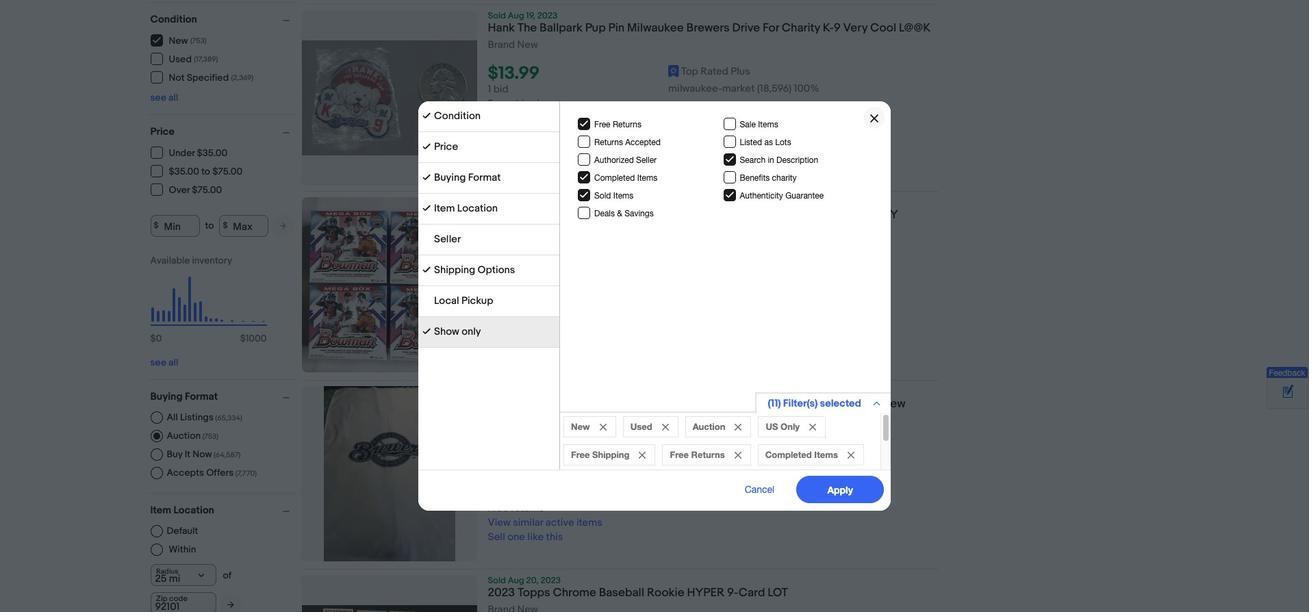 Task type: vqa. For each thing, say whether or not it's contained in the screenshot.
Default link
yes



Task type: describe. For each thing, give the bounding box(es) containing it.
shipping inside milwaukee-market (18,596) 100% free shipping
[[511, 97, 552, 110]]

specified
[[187, 72, 229, 84]]

56"
[[780, 397, 798, 411]]

see all button for price
[[150, 357, 178, 368]]

$13.99
[[488, 63, 540, 84]]

filter applied image for buying format
[[423, 173, 431, 182]]

deals & savings
[[595, 209, 654, 219]]

bowman
[[605, 208, 651, 222]]

view inside view similar active items sell one like this
[[488, 126, 511, 139]]

!
[[522, 412, 526, 426]]

sold items
[[595, 191, 634, 201]]

used for used
[[631, 421, 653, 432]]

similar inside free returns view similar active items sell one like this
[[513, 517, 544, 530]]

remove filter - condition - used image
[[662, 424, 669, 431]]

accepted
[[626, 138, 661, 147]]

buying format for "buying format" dropdown button
[[150, 390, 218, 403]]

pickup
[[462, 295, 494, 308]]

filter(s)
[[784, 397, 818, 410]]

sold  aug 19, 2023 lot of 4 (four) 2021 bowman baseball trading cards mega boxes factory sealed
[[488, 197, 899, 236]]

(753) for auction
[[202, 432, 219, 441]]

items left remove filter - show only - completed items image
[[815, 449, 839, 460]]

2023 topps chrome baseball rookie hyper 9-card lot link
[[488, 587, 940, 605]]

0 vertical spatial $35.00
[[197, 147, 228, 159]]

filter applied image for item
[[423, 204, 431, 212]]

Maximum Value in $ text field
[[219, 215, 269, 237]]

free inside free returns view similar active items sell one like this
[[488, 502, 509, 515]]

sold inside dialog
[[595, 191, 611, 201]]

new up used (17,389)
[[169, 35, 188, 47]]

rookie
[[647, 587, 685, 600]]

sold  aug 19, 2023 hank the ballpark pup pin milwaukee brewers drive for charity k-9 very cool l@@k brand new
[[488, 10, 931, 51]]

auction for auction (753)
[[167, 430, 201, 442]]

dialog containing condition
[[0, 0, 1310, 612]]

free shipping free returns view similar active items sell one like this
[[488, 299, 603, 355]]

free right "remove filter - shipping options - free shipping" icon
[[670, 449, 689, 460]]

all for price
[[169, 357, 178, 368]]

2023 topps chrome baseball rookie hyper 9-card lot image
[[302, 606, 477, 612]]

milwaukee-market (18,596) 100% free shipping
[[488, 82, 820, 110]]

buying for buying format tab
[[434, 171, 466, 184]]

buying for "buying format" dropdown button
[[150, 390, 183, 403]]

(11) filter(s) selected button
[[755, 393, 891, 414]]

listings
[[180, 411, 214, 423]]

new inside the milwaukee brewers promo sga blanket big huge 39" x 56" baseball brand new l@@k !
[[882, 397, 906, 411]]

not specified (2,369)
[[169, 72, 254, 84]]

remove filter - item location - us only image
[[810, 424, 817, 431]]

auction for auction
[[693, 421, 726, 432]]

items down authorized seller at the top of page
[[638, 173, 658, 183]]

bid for $13.99
[[494, 83, 509, 96]]

2021
[[578, 208, 602, 222]]

free down pickup
[[488, 313, 509, 326]]

1 horizontal spatial seller
[[637, 156, 657, 165]]

$79.99
[[488, 265, 542, 286]]

(18,596) for milwaukee-market (18,596) 100% free shipping
[[758, 82, 792, 95]]

top for $13.99
[[682, 65, 699, 78]]

returns inside free shipping free returns view similar active items sell one like this
[[511, 313, 544, 326]]

hyper
[[687, 587, 725, 600]]

$9.79
[[488, 454, 532, 475]]

buy
[[167, 448, 183, 460]]

100% for milwaukee-market (18,596) 100%
[[794, 473, 820, 486]]

condition tab
[[419, 101, 560, 132]]

listed as lots
[[740, 138, 792, 147]]

(753) for new
[[190, 36, 207, 45]]

similar inside view similar active items sell one like this
[[513, 126, 544, 139]]

(four)
[[538, 208, 575, 222]]

drive
[[733, 21, 761, 35]]

1 vertical spatial completed
[[766, 449, 812, 460]]

one inside free returns view similar active items sell one like this
[[508, 531, 525, 544]]

cancel button
[[730, 476, 790, 504]]

price for price tab
[[434, 140, 458, 153]]

not
[[169, 72, 185, 84]]

see all for condition
[[150, 91, 178, 103]]

4
[[528, 208, 536, 222]]

1 vertical spatial $35.00
[[169, 166, 199, 177]]

only
[[462, 325, 481, 338]]

brewers inside the milwaukee brewers promo sga blanket big huge 39" x 56" baseball brand new l@@k !
[[547, 397, 591, 411]]

cool
[[871, 21, 897, 35]]

milwaukee brewers promo sga blanket big huge 39" x 56" baseball brand new l@@k ! heading
[[488, 397, 906, 426]]

(17,389)
[[194, 55, 218, 64]]

milwaukee inside the milwaukee brewers promo sga blanket big huge 39" x 56" baseball brand new l@@k !
[[488, 397, 545, 411]]

bid for $79.99
[[494, 284, 509, 297]]

2023 topps chrome baseball rookie hyper 9-card lot heading
[[488, 587, 789, 600]]

view inside free shipping free returns view similar active items sell one like this
[[488, 328, 511, 341]]

charity
[[782, 21, 821, 35]]

deals
[[595, 209, 615, 219]]

l@@k inside sold  aug 19, 2023 hank the ballpark pup pin milwaukee brewers drive for charity k-9 very cool l@@k brand new
[[899, 21, 931, 35]]

search in description
[[740, 156, 819, 165]]

all for condition
[[169, 91, 178, 103]]

free up returns accepted
[[595, 120, 611, 129]]

apply button
[[797, 476, 884, 504]]

free left "remove filter - shipping options - free shipping" icon
[[571, 449, 590, 460]]

listed
[[740, 138, 763, 147]]

used for used (17,389)
[[169, 53, 192, 65]]

mega
[[779, 208, 809, 222]]

item location for the item location dropdown button
[[150, 504, 214, 517]]

&
[[618, 209, 623, 219]]

available inventory
[[150, 255, 232, 266]]

1 vertical spatial free returns
[[670, 449, 725, 460]]

new (753)
[[169, 35, 207, 47]]

brand inside sold  aug 19, 2023 hank the ballpark pup pin milwaukee brewers drive for charity k-9 very cool l@@k brand new
[[488, 38, 515, 51]]

accepts offers (7,770)
[[167, 467, 257, 479]]

1 horizontal spatial completed items
[[766, 449, 839, 460]]

see all for price
[[150, 357, 178, 368]]

market for milwaukee-market (18,596) 100%
[[723, 473, 755, 486]]

under $35.00 link
[[150, 146, 228, 159]]

apply
[[828, 484, 854, 496]]

2023 for chrome
[[541, 576, 561, 587]]

$35.00 to $75.00
[[169, 166, 243, 177]]

chrome
[[553, 587, 597, 600]]

as
[[765, 138, 773, 147]]

condition for condition tab
[[434, 110, 481, 123]]

inventory
[[192, 255, 232, 266]]

view inside free returns view similar active items sell one like this
[[488, 517, 511, 530]]

item location for item location tab
[[434, 202, 498, 215]]

accepts
[[167, 467, 204, 479]]

default
[[167, 525, 198, 537]]

l@@k inside the milwaukee brewers promo sga blanket big huge 39" x 56" baseball brand new l@@k !
[[488, 412, 520, 426]]

rated for $9.79
[[701, 456, 729, 469]]

factory
[[847, 208, 899, 222]]

1000
[[246, 333, 267, 344]]

now
[[193, 448, 212, 460]]

only
[[781, 421, 800, 432]]

pin
[[609, 21, 625, 35]]

milwaukee brewers promo sga blanket big huge 39" x 56" baseball brand new l@@k ! link
[[488, 397, 940, 430]]

 (753) Items text field
[[201, 432, 219, 441]]

20,
[[527, 576, 539, 587]]

see for condition
[[150, 91, 166, 103]]

authenticity
[[740, 191, 784, 201]]

it
[[185, 448, 191, 460]]

sell inside free returns view similar active items sell one like this
[[488, 531, 505, 544]]

like inside free shipping free returns view similar active items sell one like this
[[528, 342, 544, 355]]

items inside free shipping free returns view similar active items sell one like this
[[577, 328, 603, 341]]

3 view similar active items link from the top
[[488, 517, 603, 530]]

authorized
[[595, 156, 634, 165]]

0 vertical spatial free returns
[[595, 120, 642, 129]]

0 vertical spatial returns
[[613, 120, 642, 129]]

all
[[167, 411, 178, 423]]

condition for condition dropdown button
[[150, 13, 197, 26]]

for
[[763, 21, 780, 35]]

2 vertical spatial returns
[[692, 449, 725, 460]]

2023 for 4
[[538, 197, 558, 208]]

one inside view similar active items sell one like this
[[508, 141, 525, 154]]

price button
[[150, 125, 296, 138]]

remove filter - shipping options - free shipping image
[[640, 452, 646, 459]]

card
[[739, 587, 766, 600]]

brewers inside sold  aug 19, 2023 hank the ballpark pup pin milwaukee brewers drive for charity k-9 very cool l@@k brand new
[[687, 21, 730, 35]]

item location button
[[150, 504, 296, 517]]

see for price
[[150, 357, 166, 368]]

remove filter - condition - new image
[[600, 424, 607, 431]]

1 for $13.99
[[488, 83, 491, 96]]

benefits charity
[[740, 173, 797, 183]]

0 horizontal spatial completed
[[595, 173, 635, 183]]

aug for $13.99
[[508, 10, 525, 21]]

1 vertical spatial returns
[[595, 138, 623, 147]]

active inside free shipping free returns view similar active items sell one like this
[[546, 328, 575, 341]]

guarantee
[[786, 191, 824, 201]]

local pickup
[[434, 295, 494, 308]]

show only
[[434, 325, 481, 338]]

item for the item location dropdown button
[[150, 504, 171, 517]]

0 vertical spatial completed items
[[595, 173, 658, 183]]

ballpark
[[540, 21, 583, 35]]

9
[[834, 21, 841, 35]]

location for the item location dropdown button
[[174, 504, 214, 517]]

tab list inside dialog
[[419, 101, 560, 348]]

sold  aug 20, 2023 2023 topps chrome baseball rookie hyper 9-card lot
[[488, 576, 789, 600]]

in
[[768, 156, 775, 165]]

1 vertical spatial $75.00
[[192, 184, 222, 196]]

buying format for buying format tab
[[434, 171, 501, 184]]

2023 left topps
[[488, 587, 515, 600]]

rated for $13.99
[[701, 65, 729, 78]]

authorized seller
[[595, 156, 657, 165]]

Minimum Value in $ text field
[[150, 215, 200, 237]]

brand inside the milwaukee brewers promo sga blanket big huge 39" x 56" baseball brand new l@@k !
[[849, 397, 880, 411]]

1 sell one like this link from the top
[[488, 141, 563, 154]]

19, for $79.99
[[527, 197, 536, 208]]



Task type: locate. For each thing, give the bounding box(es) containing it.
0 vertical spatial active
[[546, 126, 575, 139]]

remove filter - show only - completed items image
[[848, 452, 855, 459]]

shipping inside tab
[[434, 264, 476, 277]]

rated
[[701, 65, 729, 78], [701, 456, 729, 469]]

milwaukee right the pin
[[628, 21, 684, 35]]

tab list
[[419, 101, 560, 348]]

2 returns from the top
[[511, 502, 544, 515]]

over
[[169, 184, 190, 196]]

1 see all from the top
[[150, 91, 178, 103]]

0 horizontal spatial brewers
[[547, 397, 591, 411]]

1 vertical spatial similar
[[513, 328, 544, 341]]

2 view similar active items link from the top
[[488, 328, 603, 341]]

1 vertical spatial milwaukee-
[[669, 473, 723, 486]]

milwaukee brewers promo sga blanket big huge 39" x 56" baseball brand new l@@k ! image
[[324, 387, 455, 562]]

milwaukee-market (18,596) 100%
[[669, 473, 820, 486]]

1 vertical spatial (753)
[[202, 432, 219, 441]]

(753) inside auction (753)
[[202, 432, 219, 441]]

2 vertical spatial one
[[508, 531, 525, 544]]

1 for $79.99
[[488, 284, 491, 297]]

19, inside sold  aug 19, 2023 lot of 4 (four) 2021 bowman baseball trading cards mega boxes factory sealed
[[527, 197, 536, 208]]

$
[[154, 221, 159, 231], [223, 221, 228, 231], [150, 333, 156, 344], [240, 333, 246, 344]]

location down buying format tab
[[458, 202, 498, 215]]

similar right only
[[513, 328, 544, 341]]

2023 inside sold  aug 19, 2023 hank the ballpark pup pin milwaukee brewers drive for charity k-9 very cool l@@k brand new
[[538, 10, 558, 21]]

0 horizontal spatial auction
[[167, 430, 201, 442]]

milwaukee- for milwaukee-market (18,596) 100% free shipping
[[669, 82, 723, 95]]

2 market from the top
[[723, 473, 755, 486]]

lot
[[488, 208, 508, 222], [768, 587, 789, 600]]

1 aug from the top
[[508, 10, 525, 21]]

plus for $13.99
[[731, 65, 751, 78]]

buy it now (64,587)
[[167, 448, 241, 460]]

all listings (65,334)
[[167, 411, 242, 423]]

all down not
[[169, 91, 178, 103]]

free returns view similar active items sell one like this
[[488, 502, 603, 544]]

1 bid up condition tab
[[488, 83, 509, 96]]

2 vertical spatial view similar active items link
[[488, 517, 603, 530]]

brewers left the promo
[[547, 397, 591, 411]]

0 horizontal spatial item
[[150, 504, 171, 517]]

format down price tab
[[468, 171, 501, 184]]

us only
[[766, 421, 800, 432]]

items up the as
[[759, 120, 779, 129]]

all up all
[[169, 357, 178, 368]]

used down sga
[[631, 421, 653, 432]]

new inside sold  aug 19, 2023 hank the ballpark pup pin milwaukee brewers drive for charity k-9 very cool l@@k brand new
[[518, 38, 538, 51]]

1 see from the top
[[150, 91, 166, 103]]

plus down drive
[[731, 65, 751, 78]]

1 vertical spatial items
[[577, 328, 603, 341]]

location up 'default'
[[174, 504, 214, 517]]

available
[[150, 255, 190, 266]]

format for "buying format" dropdown button
[[185, 390, 218, 403]]

2 one from the top
[[508, 342, 525, 355]]

one
[[508, 141, 525, 154], [508, 342, 525, 355], [508, 531, 525, 544]]

used inside dialog
[[631, 421, 653, 432]]

to
[[202, 166, 210, 177], [205, 220, 214, 232]]

item up the default link
[[150, 504, 171, 517]]

0 horizontal spatial item location
[[150, 504, 214, 517]]

1 market from the top
[[723, 82, 755, 95]]

market inside milwaukee-market (18,596) 100% free shipping
[[723, 82, 755, 95]]

under
[[169, 147, 195, 159]]

0 vertical spatial sell one like this link
[[488, 141, 563, 154]]

3 aug from the top
[[508, 576, 525, 587]]

buying format inside tab
[[434, 171, 501, 184]]

similar inside free shipping free returns view similar active items sell one like this
[[513, 328, 544, 341]]

2 vertical spatial baseball
[[599, 587, 645, 600]]

1 horizontal spatial l@@k
[[899, 21, 931, 35]]

0 horizontal spatial seller
[[434, 233, 461, 246]]

item for item location tab
[[434, 202, 455, 215]]

view up buying format tab
[[488, 126, 511, 139]]

sold inside sold  aug 19, 2023 hank the ballpark pup pin milwaukee brewers drive for charity k-9 very cool l@@k brand new
[[488, 10, 506, 21]]

3 active from the top
[[546, 517, 575, 530]]

hank the ballpark pup pin milwaukee brewers drive for charity k-9 very cool l@@k heading
[[488, 21, 931, 35]]

0 vertical spatial 1
[[488, 83, 491, 96]]

1 horizontal spatial shipping
[[593, 449, 630, 460]]

1 (18,596) from the top
[[758, 82, 792, 95]]

like
[[528, 141, 544, 154], [528, 342, 544, 355], [528, 531, 544, 544]]

1 vertical spatial location
[[174, 504, 214, 517]]

1 horizontal spatial brand
[[849, 397, 880, 411]]

0 vertical spatial lot
[[488, 208, 508, 222]]

2 vertical spatial like
[[528, 531, 544, 544]]

l@@k left !
[[488, 412, 520, 426]]

1 vertical spatial all
[[169, 357, 178, 368]]

remove filter - show only - free returns image
[[735, 452, 742, 459]]

returns left remove filter - show only - free returns image at the right bottom of the page
[[692, 449, 725, 460]]

1 plus from the top
[[731, 65, 751, 78]]

x
[[772, 397, 778, 411]]

3 sell from the top
[[488, 531, 505, 544]]

under $35.00
[[169, 147, 228, 159]]

1 horizontal spatial lot
[[768, 587, 789, 600]]

2 (18,596) from the top
[[758, 473, 792, 486]]

cards
[[744, 208, 776, 222]]

1 view from the top
[[488, 126, 511, 139]]

0 vertical spatial completed
[[595, 173, 635, 183]]

3 like from the top
[[528, 531, 544, 544]]

completed down authorized
[[595, 173, 635, 183]]

filter applied image inside price tab
[[423, 143, 431, 151]]

3 items from the top
[[577, 517, 603, 530]]

2 view from the top
[[488, 328, 511, 341]]

0 horizontal spatial shipping
[[434, 264, 476, 277]]

plus
[[731, 65, 751, 78], [731, 456, 751, 469]]

2 horizontal spatial baseball
[[801, 397, 846, 411]]

0 horizontal spatial lot
[[488, 208, 508, 222]]

sale
[[740, 120, 756, 129]]

milwaukee inside sold  aug 19, 2023 hank the ballpark pup pin milwaukee brewers drive for charity k-9 very cool l@@k brand new
[[628, 21, 684, 35]]

item inside tab
[[434, 202, 455, 215]]

(64,587)
[[214, 450, 241, 459]]

1 rated from the top
[[701, 65, 729, 78]]

show
[[434, 325, 460, 338]]

1 vertical spatial aug
[[508, 197, 525, 208]]

aug inside sold  aug 20, 2023 2023 topps chrome baseball rookie hyper 9-card lot
[[508, 576, 525, 587]]

see all button for condition
[[150, 91, 178, 103]]

filter applied image inside item location tab
[[423, 204, 431, 212]]

lot of 4 (four) 2021 bowman baseball trading cards mega boxes factory sealed image
[[302, 197, 477, 373]]

2 top rated plus from the top
[[682, 456, 751, 469]]

lot up sealed
[[488, 208, 508, 222]]

big
[[700, 397, 717, 411]]

condition inside tab
[[434, 110, 481, 123]]

to right the minimum value in $ text field
[[205, 220, 214, 232]]

baseball for brand
[[801, 397, 846, 411]]

this inside free shipping free returns view similar active items sell one like this
[[546, 342, 563, 355]]

2 bid from the top
[[494, 284, 509, 297]]

1 vertical spatial shipping
[[593, 449, 630, 460]]

(7,770)
[[235, 469, 257, 478]]

rated down sold  aug 19, 2023 hank the ballpark pup pin milwaukee brewers drive for charity k-9 very cool l@@k brand new
[[701, 65, 729, 78]]

used (17,389)
[[169, 53, 218, 65]]

$35.00 up over $75.00 link
[[169, 166, 199, 177]]

format for buying format tab
[[468, 171, 501, 184]]

$35.00 up the $35.00 to $75.00
[[197, 147, 228, 159]]

2 see from the top
[[150, 357, 166, 368]]

2 100% from the top
[[794, 473, 820, 486]]

shipping options
[[434, 264, 515, 277]]

1 vertical spatial see all button
[[150, 357, 178, 368]]

0 horizontal spatial milwaukee
[[488, 397, 545, 411]]

2 like from the top
[[528, 342, 544, 355]]

1 vertical spatial 100%
[[794, 473, 820, 486]]

2 vertical spatial active
[[546, 517, 575, 530]]

(11) filter(s) selected
[[768, 397, 862, 410]]

tab list containing condition
[[419, 101, 560, 348]]

view similar active items link down $79.99
[[488, 328, 603, 341]]

sold up deals
[[595, 191, 611, 201]]

1
[[488, 83, 491, 96], [488, 284, 491, 297]]

completed items down remove filter - item location - us only image
[[766, 449, 839, 460]]

1 1 from the top
[[488, 83, 491, 96]]

similar
[[513, 126, 544, 139], [513, 328, 544, 341], [513, 517, 544, 530]]

100% left apply
[[794, 473, 820, 486]]

market for milwaukee-market (18,596) 100% free shipping
[[723, 82, 755, 95]]

filter applied image inside "show only" tab
[[423, 327, 431, 336]]

1 vertical spatial milwaukee
[[488, 397, 545, 411]]

filter applied image
[[423, 112, 431, 120], [423, 143, 431, 151], [423, 173, 431, 182], [423, 327, 431, 336]]

baseball inside sold  aug 19, 2023 lot of 4 (four) 2021 bowman baseball trading cards mega boxes factory sealed
[[653, 208, 699, 222]]

 (65,334) Items text field
[[214, 413, 242, 422]]

show only tab
[[419, 317, 560, 348]]

sell one like this link down condition tab
[[488, 141, 563, 154]]

0 vertical spatial item location
[[434, 202, 498, 215]]

buying format
[[434, 171, 501, 184], [150, 390, 218, 403]]

one inside free shipping free returns view similar active items sell one like this
[[508, 342, 525, 355]]

shipping down $13.99
[[511, 97, 552, 110]]

returns inside free returns view similar active items sell one like this
[[511, 502, 544, 515]]

seller up shipping options
[[434, 233, 461, 246]]

price up under
[[150, 125, 175, 138]]

bid up condition tab
[[494, 83, 509, 96]]

0 vertical spatial rated
[[701, 65, 729, 78]]

2 milwaukee- from the top
[[669, 473, 723, 486]]

milwaukee- inside milwaukee-market (18,596) 100% free shipping
[[669, 82, 723, 95]]

1 filter applied image from the top
[[423, 112, 431, 120]]

2 vertical spatial aug
[[508, 576, 525, 587]]

2023 for ballpark
[[538, 10, 558, 21]]

39"
[[751, 397, 769, 411]]

completed down only
[[766, 449, 812, 460]]

similar up the 20,
[[513, 517, 544, 530]]

0 vertical spatial buying format
[[434, 171, 501, 184]]

cancel
[[745, 484, 775, 495]]

100% inside milwaukee-market (18,596) 100% free shipping
[[794, 82, 820, 95]]

2 sell from the top
[[488, 342, 505, 355]]

free inside milwaukee-market (18,596) 100% free shipping
[[488, 97, 509, 110]]

1 active from the top
[[546, 126, 575, 139]]

within
[[169, 544, 196, 556]]

view similar active items link down $13.99
[[488, 126, 603, 139]]

shipping
[[511, 97, 552, 110], [511, 299, 552, 312]]

None text field
[[150, 592, 216, 612]]

description
[[777, 156, 819, 165]]

shipping
[[434, 264, 476, 277], [593, 449, 630, 460]]

0 vertical spatial 100%
[[794, 82, 820, 95]]

100% down charity
[[794, 82, 820, 95]]

top rated plus for $9.79
[[682, 456, 751, 469]]

19, right hank
[[527, 10, 536, 21]]

1 filter applied image from the top
[[423, 204, 431, 212]]

item down buying format tab
[[434, 202, 455, 215]]

3 filter applied image from the top
[[423, 173, 431, 182]]

new right selected
[[882, 397, 906, 411]]

remove filter - buying format - auction image
[[735, 424, 742, 431]]

0 vertical spatial $75.00
[[212, 166, 243, 177]]

rated left remove filter - show only - free returns image at the right bottom of the page
[[701, 456, 729, 469]]

(753) up 'buy it now (64,587)'
[[202, 432, 219, 441]]

1 1 bid from the top
[[488, 83, 509, 96]]

brand up remove filter - show only - completed items image
[[849, 397, 880, 411]]

view right only
[[488, 328, 511, 341]]

price tab
[[419, 132, 560, 163]]

price inside tab
[[434, 140, 458, 153]]

see all down not
[[150, 91, 178, 103]]

dialog
[[0, 0, 1310, 612]]

1 horizontal spatial item
[[434, 202, 455, 215]]

auction (753)
[[167, 430, 219, 442]]

price for price dropdown button
[[150, 125, 175, 138]]

buying format button
[[150, 390, 296, 403]]

active inside free returns view similar active items sell one like this
[[546, 517, 575, 530]]

1 bid for $79.99
[[488, 284, 509, 297]]

sell inside free shipping free returns view similar active items sell one like this
[[488, 342, 505, 355]]

2 all from the top
[[169, 357, 178, 368]]

3 view from the top
[[488, 517, 511, 530]]

1 19, from the top
[[527, 10, 536, 21]]

2 aug from the top
[[508, 197, 525, 208]]

returns down $79.99
[[511, 313, 544, 326]]

1 vertical spatial brand
[[849, 397, 880, 411]]

sell inside view similar active items sell one like this
[[488, 141, 505, 154]]

this inside view similar active items sell one like this
[[546, 141, 563, 154]]

2023 right the
[[538, 10, 558, 21]]

sold left the 20,
[[488, 576, 506, 587]]

view similar active items link
[[488, 126, 603, 139], [488, 328, 603, 341], [488, 517, 603, 530]]

baseball left 'rookie'
[[599, 587, 645, 600]]

item location tab
[[419, 194, 560, 225]]

0 vertical spatial format
[[468, 171, 501, 184]]

1 vertical spatial active
[[546, 328, 575, 341]]

0 horizontal spatial price
[[150, 125, 175, 138]]

lot inside sold  aug 20, 2023 2023 topps chrome baseball rookie hyper 9-card lot
[[768, 587, 789, 600]]

2 plus from the top
[[731, 456, 751, 469]]

very
[[844, 21, 868, 35]]

1 one from the top
[[508, 141, 525, 154]]

1 vertical spatial lot
[[768, 587, 789, 600]]

0 vertical spatial 1 bid
[[488, 83, 509, 96]]

returns down "$9.79"
[[511, 502, 544, 515]]

0 vertical spatial this
[[546, 141, 563, 154]]

1 horizontal spatial location
[[458, 202, 498, 215]]

price
[[150, 125, 175, 138], [434, 140, 458, 153]]

2 see all button from the top
[[150, 357, 178, 368]]

1 vertical spatial price
[[434, 140, 458, 153]]

1 horizontal spatial milwaukee
[[628, 21, 684, 35]]

graph of available inventory between $0 and $1000+ image
[[150, 255, 267, 351]]

1 horizontal spatial price
[[434, 140, 458, 153]]

1 items from the top
[[577, 126, 603, 139]]

filter applied image for price
[[423, 143, 431, 151]]

baseball
[[653, 208, 699, 222], [801, 397, 846, 411], [599, 587, 645, 600]]

top for $9.79
[[682, 456, 699, 469]]

milwaukee
[[628, 21, 684, 35], [488, 397, 545, 411]]

aug for $79.99
[[508, 197, 525, 208]]

like inside free returns view similar active items sell one like this
[[528, 531, 544, 544]]

filter applied image inside the shipping options tab
[[423, 266, 431, 274]]

charity
[[773, 173, 797, 183]]

(18,596) up the sale items
[[758, 82, 792, 95]]

shipping options tab
[[419, 256, 560, 286]]

1 sell from the top
[[488, 141, 505, 154]]

0 horizontal spatial free returns
[[595, 120, 642, 129]]

1 horizontal spatial brewers
[[687, 21, 730, 35]]

search
[[740, 156, 766, 165]]

returns up returns accepted
[[613, 120, 642, 129]]

selected
[[820, 397, 862, 410]]

0 vertical spatial filter applied image
[[423, 204, 431, 212]]

lot inside sold  aug 19, 2023 lot of 4 (four) 2021 bowman baseball trading cards mega boxes factory sealed
[[488, 208, 508, 222]]

1 vertical spatial to
[[205, 220, 214, 232]]

0 vertical spatial to
[[202, 166, 210, 177]]

see all down 0
[[150, 357, 178, 368]]

of
[[223, 570, 232, 581]]

1 this from the top
[[546, 141, 563, 154]]

1 top from the top
[[682, 65, 699, 78]]

(18,596)
[[758, 82, 792, 95], [758, 473, 792, 486]]

aug inside sold  aug 19, 2023 lot of 4 (four) 2021 bowman baseball trading cards mega boxes factory sealed
[[508, 197, 525, 208]]

1 all from the top
[[169, 91, 178, 103]]

0 horizontal spatial used
[[169, 53, 192, 65]]

baseball inside sold  aug 20, 2023 2023 topps chrome baseball rookie hyper 9-card lot
[[599, 587, 645, 600]]

used
[[169, 53, 192, 65], [631, 421, 653, 432]]

1 vertical spatial buying
[[150, 390, 183, 403]]

shipping inside free shipping free returns view similar active items sell one like this
[[511, 299, 552, 312]]

format
[[468, 171, 501, 184], [185, 390, 218, 403]]

0 horizontal spatial l@@k
[[488, 412, 520, 426]]

top rated plus up milwaukee-market (18,596) 100%
[[682, 456, 751, 469]]

0 vertical spatial all
[[169, 91, 178, 103]]

hank
[[488, 21, 515, 35]]

buying inside tab
[[434, 171, 466, 184]]

price down condition tab
[[434, 140, 458, 153]]

1 vertical spatial buying format
[[150, 390, 218, 403]]

1 vertical spatial this
[[546, 342, 563, 355]]

1 vertical spatial format
[[185, 390, 218, 403]]

2 filter applied image from the top
[[423, 143, 431, 151]]

items inside view similar active items sell one like this
[[577, 126, 603, 139]]

1 bid from the top
[[494, 83, 509, 96]]

new inside dialog
[[571, 421, 590, 432]]

buying
[[434, 171, 466, 184], [150, 390, 183, 403]]

2 this from the top
[[546, 342, 563, 355]]

0 vertical spatial shipping
[[434, 264, 476, 277]]

market up sale
[[723, 82, 755, 95]]

1 horizontal spatial auction
[[693, 421, 726, 432]]

1 milwaukee- from the top
[[669, 82, 723, 95]]

items inside free returns view similar active items sell one like this
[[577, 517, 603, 530]]

plus for $9.79
[[731, 456, 751, 469]]

0 vertical spatial see
[[150, 91, 166, 103]]

1 view similar active items link from the top
[[488, 126, 603, 139]]

new left remove filter - condition - new icon
[[571, 421, 590, 432]]

market down remove filter - show only - free returns image at the right bottom of the page
[[723, 473, 755, 486]]

used up not
[[169, 53, 192, 65]]

sale items
[[740, 120, 779, 129]]

hank the ballpark pup pin milwaukee brewers drive for charity k-9 very cool l@@k image
[[302, 41, 477, 155]]

1 vertical spatial view similar active items link
[[488, 328, 603, 341]]

l@@k
[[899, 21, 931, 35], [488, 412, 520, 426]]

auction down big at the right bottom of page
[[693, 421, 726, 432]]

3 similar from the top
[[513, 517, 544, 530]]

0 vertical spatial brand
[[488, 38, 515, 51]]

 (7,770) Items text field
[[234, 469, 257, 478]]

baseball left trading
[[653, 208, 699, 222]]

2023 right the 20,
[[541, 576, 561, 587]]

19, for $13.99
[[527, 10, 536, 21]]

0 vertical spatial l@@k
[[899, 21, 931, 35]]

0
[[156, 333, 162, 344]]

1 vertical spatial baseball
[[801, 397, 846, 411]]

1 vertical spatial 19,
[[527, 197, 536, 208]]

like inside view similar active items sell one like this
[[528, 141, 544, 154]]

2 filter applied image from the top
[[423, 266, 431, 274]]

seller
[[637, 156, 657, 165], [434, 233, 461, 246]]

(753) inside "new (753)"
[[190, 36, 207, 45]]

1 horizontal spatial condition
[[434, 110, 481, 123]]

100% for milwaukee-market (18,596) 100% free shipping
[[794, 82, 820, 95]]

condition up "new (753)"
[[150, 13, 197, 26]]

2 vertical spatial items
[[577, 517, 603, 530]]

format up all listings (65,334)
[[185, 390, 218, 403]]

1 vertical spatial shipping
[[511, 299, 552, 312]]

baseball up remove filter - item location - us only image
[[801, 397, 846, 411]]

milwaukee- for milwaukee-market (18,596) 100%
[[669, 473, 723, 486]]

(18,596) down us
[[758, 473, 792, 486]]

this inside free returns view similar active items sell one like this
[[546, 531, 563, 544]]

format inside tab
[[468, 171, 501, 184]]

filter applied image for show only
[[423, 327, 431, 336]]

1 horizontal spatial buying format
[[434, 171, 501, 184]]

9-
[[728, 587, 739, 600]]

1 vertical spatial bid
[[494, 284, 509, 297]]

2 vertical spatial view
[[488, 517, 511, 530]]

lot right card
[[768, 587, 789, 600]]

sold left "of"
[[488, 197, 506, 208]]

1 100% from the top
[[794, 82, 820, 95]]

huge
[[720, 397, 749, 411]]

us
[[766, 421, 779, 432]]

0 vertical spatial location
[[458, 202, 498, 215]]

4 filter applied image from the top
[[423, 327, 431, 336]]

baseball inside the milwaukee brewers promo sga blanket big huge 39" x 56" baseball brand new l@@k !
[[801, 397, 846, 411]]

milwaukee up !
[[488, 397, 545, 411]]

$75.00 down under $35.00
[[212, 166, 243, 177]]

options
[[478, 264, 515, 277]]

2 1 bid from the top
[[488, 284, 509, 297]]

sold for the
[[488, 10, 506, 21]]

19, inside sold  aug 19, 2023 hank the ballpark pup pin milwaukee brewers drive for charity k-9 very cool l@@k brand new
[[527, 10, 536, 21]]

1 see all button from the top
[[150, 91, 178, 103]]

topps
[[518, 587, 551, 600]]

returns
[[511, 313, 544, 326], [511, 502, 544, 515]]

1 vertical spatial completed items
[[766, 449, 839, 460]]

2 shipping from the top
[[511, 299, 552, 312]]

buying format tab
[[419, 163, 560, 194]]

location inside tab
[[458, 202, 498, 215]]

2 active from the top
[[546, 328, 575, 341]]

1 horizontal spatial used
[[631, 421, 653, 432]]

sold inside sold  aug 20, 2023 2023 topps chrome baseball rookie hyper 9-card lot
[[488, 576, 506, 587]]

sold inside sold  aug 19, 2023 lot of 4 (four) 2021 bowman baseball trading cards mega boxes factory sealed
[[488, 197, 506, 208]]

3 one from the top
[[508, 531, 525, 544]]

of
[[511, 208, 526, 222]]

shipping down $79.99
[[511, 299, 552, 312]]

pup
[[586, 21, 606, 35]]

sga
[[631, 397, 655, 411]]

 (64,587) Items text field
[[212, 450, 241, 459]]

2 items from the top
[[577, 328, 603, 341]]

auction up it
[[167, 430, 201, 442]]

free shipping
[[571, 449, 630, 460]]

free up "show only" tab
[[488, 299, 509, 312]]

location for item location tab
[[458, 202, 498, 215]]

filter applied image for condition
[[423, 112, 431, 120]]

1 shipping from the top
[[511, 97, 552, 110]]

aug inside sold  aug 19, 2023 hank the ballpark pup pin milwaukee brewers drive for charity k-9 very cool l@@k brand new
[[508, 10, 525, 21]]

1 vertical spatial seller
[[434, 233, 461, 246]]

benefits
[[740, 173, 770, 183]]

returns accepted
[[595, 138, 661, 147]]

1 bid down options
[[488, 284, 509, 297]]

0 vertical spatial bid
[[494, 83, 509, 96]]

free returns up returns accepted
[[595, 120, 642, 129]]

2 rated from the top
[[701, 456, 729, 469]]

19,
[[527, 10, 536, 21], [527, 197, 536, 208]]

0 horizontal spatial completed items
[[595, 173, 658, 183]]

milwaukee-
[[669, 82, 723, 95], [669, 473, 723, 486]]

1 vertical spatial sell
[[488, 342, 505, 355]]

0 horizontal spatial condition
[[150, 13, 197, 26]]

active inside view similar active items sell one like this
[[546, 126, 575, 139]]

0 horizontal spatial format
[[185, 390, 218, 403]]

(18,596) for milwaukee-market (18,596) 100%
[[758, 473, 792, 486]]

default link
[[150, 525, 198, 537]]

top up milwaukee-market (18,596) 100% free shipping
[[682, 65, 699, 78]]

(65,334)
[[215, 413, 242, 422]]

sold for of
[[488, 197, 506, 208]]

aug left ballpark at left
[[508, 10, 525, 21]]

2 19, from the top
[[527, 197, 536, 208]]

shipping down remove filter - condition - new icon
[[593, 449, 630, 460]]

$75.00 down the $35.00 to $75.00
[[192, 184, 222, 196]]

over $75.00 link
[[150, 183, 223, 196]]

see all button down not
[[150, 91, 178, 103]]

filter applied image inside condition tab
[[423, 112, 431, 120]]

similar up buying format tab
[[513, 126, 544, 139]]

apply within filter image
[[227, 601, 234, 609]]

1 top rated plus from the top
[[682, 65, 751, 78]]

returns up authorized
[[595, 138, 623, 147]]

0 vertical spatial similar
[[513, 126, 544, 139]]

see all button down 0
[[150, 357, 178, 368]]

aug left 4
[[508, 197, 525, 208]]

filter applied image inside buying format tab
[[423, 173, 431, 182]]

item location up 'default'
[[150, 504, 214, 517]]

buying up all
[[150, 390, 183, 403]]

0 vertical spatial 19,
[[527, 10, 536, 21]]

item location inside item location tab
[[434, 202, 498, 215]]

(11)
[[768, 397, 781, 410]]

baseball for trading
[[653, 208, 699, 222]]

2 1 from the top
[[488, 284, 491, 297]]

1 vertical spatial sell one like this link
[[488, 342, 563, 355]]

aug left the 20,
[[508, 576, 525, 587]]

milwaukee- down remove filter - condition - used image
[[669, 473, 723, 486]]

aug
[[508, 10, 525, 21], [508, 197, 525, 208], [508, 576, 525, 587]]

filter applied image for shipping
[[423, 266, 431, 274]]

0 vertical spatial seller
[[637, 156, 657, 165]]

top rated plus for $13.99
[[682, 65, 751, 78]]

top rated plus down sold  aug 19, 2023 hank the ballpark pup pin milwaukee brewers drive for charity k-9 very cool l@@k brand new
[[682, 65, 751, 78]]

filter applied image
[[423, 204, 431, 212], [423, 266, 431, 274]]

0 horizontal spatial buying
[[150, 390, 183, 403]]

0 vertical spatial see all button
[[150, 91, 178, 103]]

0 vertical spatial see all
[[150, 91, 178, 103]]

2 similar from the top
[[513, 328, 544, 341]]

sold for topps
[[488, 576, 506, 587]]

view
[[488, 126, 511, 139], [488, 328, 511, 341], [488, 517, 511, 530]]

2 top from the top
[[682, 456, 699, 469]]

1 like from the top
[[528, 141, 544, 154]]

2 see all from the top
[[150, 357, 178, 368]]

top right "remove filter - shipping options - free shipping" icon
[[682, 456, 699, 469]]

1 similar from the top
[[513, 126, 544, 139]]

1 returns from the top
[[511, 313, 544, 326]]

trading
[[701, 208, 741, 222]]

2023 inside sold  aug 19, 2023 lot of 4 (four) 2021 bowman baseball trading cards mega boxes factory sealed
[[538, 197, 558, 208]]

free down "$9.79"
[[488, 502, 509, 515]]

3 sell one like this link from the top
[[488, 531, 563, 544]]

items up deals & savings
[[614, 191, 634, 201]]

1 bid for $13.99
[[488, 83, 509, 96]]

(18,596) inside milwaukee-market (18,596) 100% free shipping
[[758, 82, 792, 95]]

buying format up all
[[150, 390, 218, 403]]

brewers
[[687, 21, 730, 35], [547, 397, 591, 411]]

condition up price tab
[[434, 110, 481, 123]]

19, right "of"
[[527, 197, 536, 208]]

lot of 4 (four) 2021 bowman baseball trading cards mega boxes factory sealed heading
[[488, 208, 899, 236]]

2 sell one like this link from the top
[[488, 342, 563, 355]]

1 down options
[[488, 284, 491, 297]]

3 this from the top
[[546, 531, 563, 544]]

2023 right 4
[[538, 197, 558, 208]]



